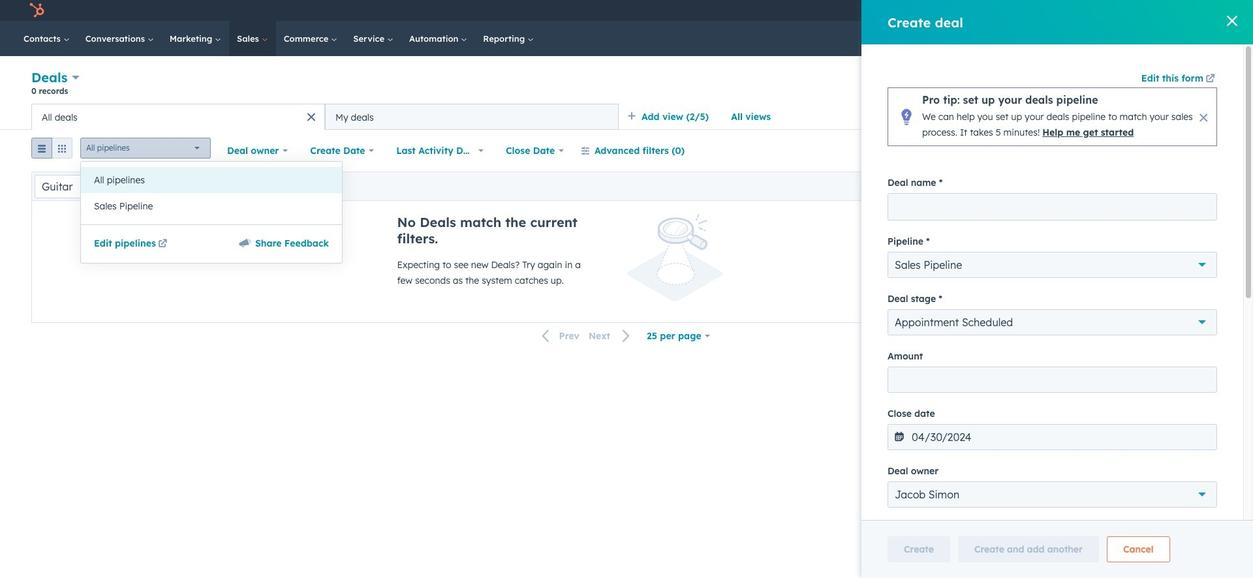 Task type: describe. For each thing, give the bounding box(es) containing it.
jacob simon image
[[1160, 5, 1171, 16]]

link opens in a new window image
[[158, 237, 167, 253]]

pagination navigation
[[534, 328, 638, 345]]

marketplaces image
[[1061, 6, 1073, 18]]

link opens in a new window image
[[158, 240, 167, 249]]



Task type: locate. For each thing, give the bounding box(es) containing it.
banner
[[31, 68, 1222, 104]]

Search name or description search field
[[35, 175, 193, 198]]

group
[[31, 138, 72, 164]]

menu
[[966, 0, 1237, 21]]

Search HubSpot search field
[[1070, 27, 1207, 50]]

clear input image
[[172, 184, 182, 195]]

list box
[[81, 162, 342, 225]]



Task type: vqa. For each thing, say whether or not it's contained in the screenshot.
list box
yes



